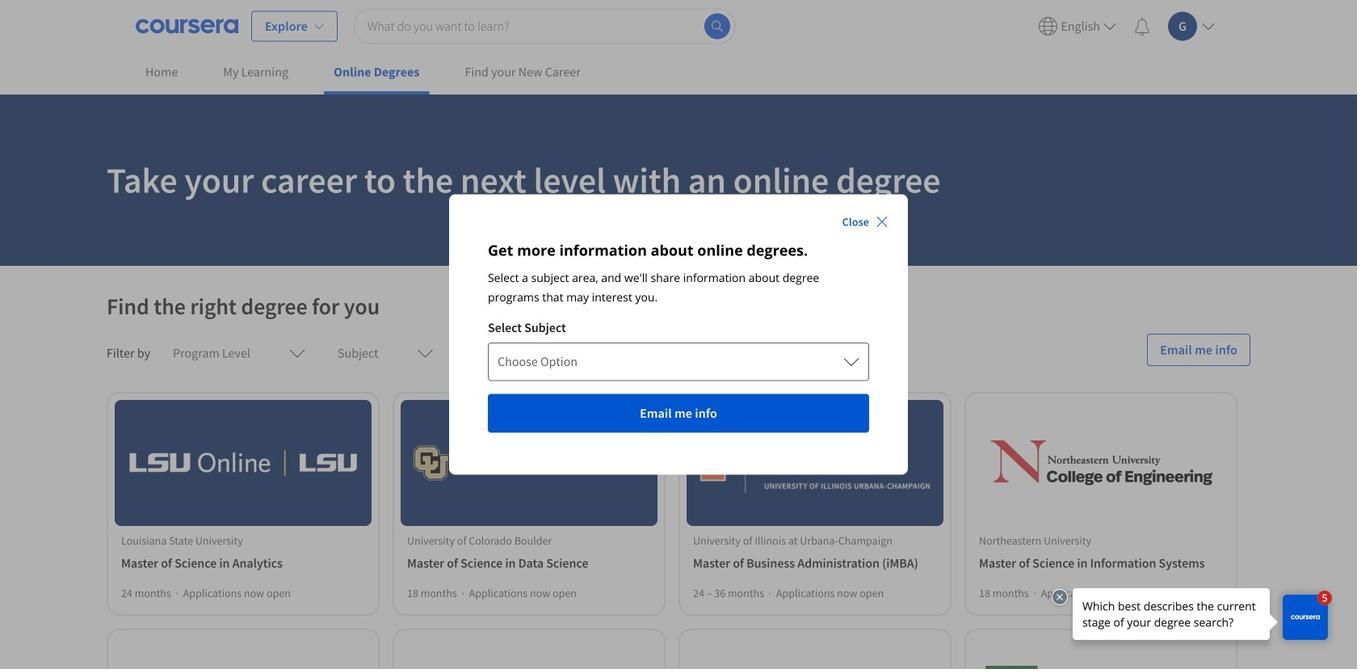 Task type: describe. For each thing, give the bounding box(es) containing it.
coursera image
[[136, 13, 238, 39]]



Task type: vqa. For each thing, say whether or not it's contained in the screenshot.
Reports
no



Task type: locate. For each thing, give the bounding box(es) containing it.
None search field
[[354, 8, 736, 44]]

dialog
[[449, 194, 908, 475]]



